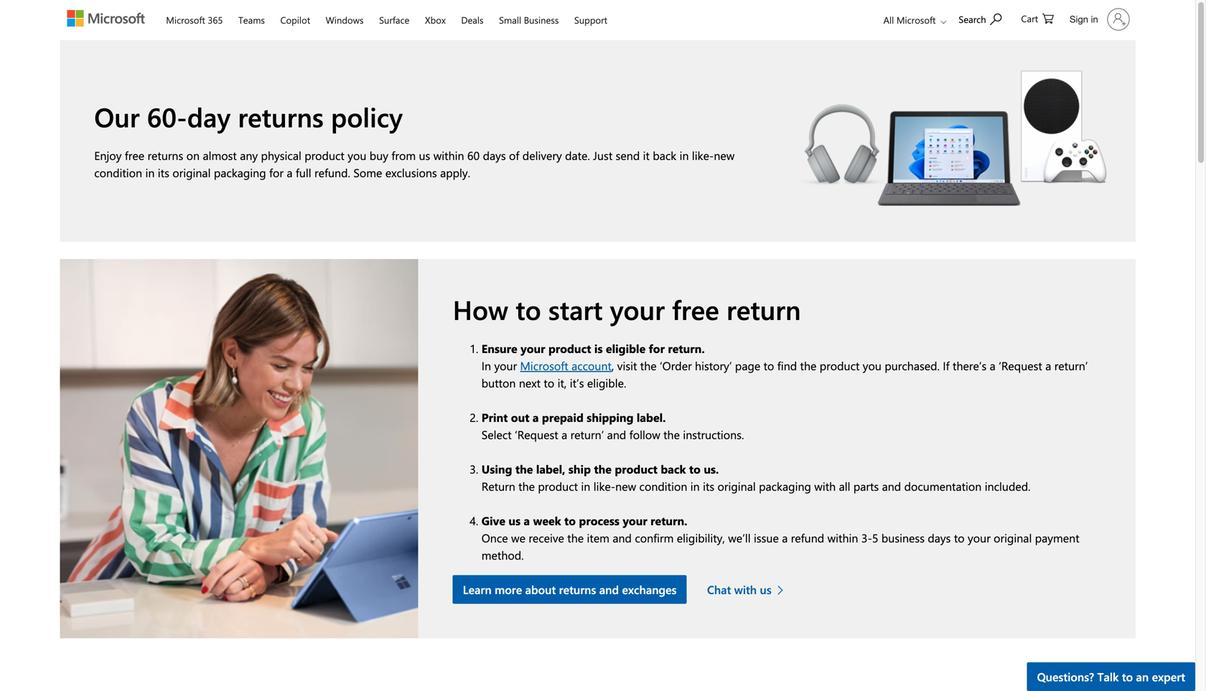 Task type: describe. For each thing, give the bounding box(es) containing it.
deals link
[[455, 1, 490, 35]]

5
[[873, 530, 879, 546]]

out
[[511, 410, 530, 425]]

product inside , visit the 'order history' page to find the product you purchased. if there's a 'request a return' button next to it, it's eligible.
[[820, 358, 860, 373]]

page
[[735, 358, 761, 373]]

business
[[882, 530, 925, 546]]

to right week
[[565, 513, 576, 529]]

in down "ship"
[[581, 479, 591, 494]]

of
[[509, 148, 520, 163]]

to left "start"
[[516, 292, 541, 327]]

small business
[[499, 14, 559, 26]]

enjoy free returns on almost any physical product you buy from us within 60 days of delivery date. just send it back in like-new condition in its original packaging for a full refund. some exclusions apply.
[[94, 148, 735, 180]]

xbox
[[425, 14, 446, 26]]

method.
[[482, 548, 524, 563]]

exclusions
[[386, 165, 437, 180]]

to inside using the label, ship the product back to us. return the product in like-new condition in its original packaging with all parts and documentation included.
[[689, 461, 701, 477]]

us inside the chat with us link
[[760, 582, 772, 598]]

, visit the 'order history' page to find the product you purchased. if there's a 'request a return' button next to it, it's eligible.
[[482, 358, 1088, 391]]

included.
[[985, 479, 1031, 494]]

your down ensure
[[494, 358, 517, 373]]

expert
[[1153, 669, 1186, 685]]

its inside using the label, ship the product back to us. return the product in like-new condition in its original packaging with all parts and documentation included.
[[703, 479, 715, 494]]

copilot link
[[274, 1, 317, 35]]

day
[[187, 99, 231, 134]]

microsoft inside ensure your product is eligible for return. in your microsoft account
[[520, 358, 569, 373]]

the right return
[[519, 479, 535, 494]]

back inside using the label, ship the product back to us. return the product in like-new condition in its original packaging with all parts and documentation included.
[[661, 461, 686, 477]]

cart
[[1022, 12, 1039, 25]]

in right it
[[680, 148, 689, 163]]

instructions.
[[683, 427, 744, 442]]

the right "ship"
[[594, 461, 612, 477]]

on
[[187, 148, 200, 163]]

'order
[[660, 358, 692, 373]]

sign in
[[1070, 14, 1099, 25]]

in up eligibility,
[[691, 479, 700, 494]]

account
[[572, 358, 612, 373]]

week
[[533, 513, 561, 529]]

your up confirm
[[623, 513, 648, 529]]

xbox link
[[419, 1, 452, 35]]

print
[[482, 410, 508, 425]]

an
[[1137, 669, 1149, 685]]

return
[[727, 292, 801, 327]]

windows
[[326, 14, 364, 26]]

sign
[[1070, 14, 1089, 25]]

parts
[[854, 479, 879, 494]]

1 vertical spatial free
[[672, 292, 720, 327]]

chat with us link
[[707, 576, 791, 604]]

delivery
[[523, 148, 562, 163]]

refund
[[791, 530, 825, 546]]

sign in link
[[1062, 2, 1136, 37]]

from
[[392, 148, 416, 163]]

just
[[593, 148, 613, 163]]

teams link
[[232, 1, 271, 35]]

it's
[[570, 375, 584, 391]]

business
[[524, 14, 559, 26]]

it,
[[558, 375, 567, 391]]

shipping
[[587, 410, 634, 425]]

refund.
[[315, 165, 351, 180]]

60-
[[147, 99, 187, 134]]

condition inside using the label, ship the product back to us. return the product in like-new condition in its original packaging with all parts and documentation included.
[[640, 479, 688, 494]]

send
[[616, 148, 640, 163]]

product inside ensure your product is eligible for return. in your microsoft account
[[549, 341, 592, 356]]

microsoft inside microsoft 365 link
[[166, 14, 205, 26]]

support link
[[568, 1, 614, 35]]

policy
[[331, 99, 403, 134]]

eligible.
[[587, 375, 627, 391]]

questions? talk to an expert button
[[1028, 663, 1196, 692]]

product down the follow
[[615, 461, 658, 477]]

microsoft image
[[67, 10, 145, 27]]

with inside the chat with us link
[[735, 582, 757, 598]]

you inside enjoy free returns on almost any physical product you buy from us within 60 days of delivery date. just send it back in like-new condition in its original packaging for a full refund. some exclusions apply.
[[348, 148, 367, 163]]

chat
[[707, 582, 731, 598]]

free inside enjoy free returns on almost any physical product you buy from us within 60 days of delivery date. just send it back in like-new condition in its original packaging for a full refund. some exclusions apply.
[[125, 148, 144, 163]]

give us a week to process your return. once we receive the item and confirm eligibility, we'll issue a refund within 3-5 business days to your original payment method.
[[482, 513, 1080, 563]]

original inside enjoy free returns on almost any physical product you buy from us within 60 days of delivery date. just send it back in like-new condition in its original packaging for a full refund. some exclusions apply.
[[173, 165, 211, 180]]

give
[[482, 513, 506, 529]]

once
[[482, 530, 508, 546]]

returns inside enjoy free returns on almost any physical product you buy from us within 60 days of delivery date. just send it back in like-new condition in its original packaging for a full refund. some exclusions apply.
[[148, 148, 183, 163]]

learn
[[463, 582, 492, 598]]

if
[[943, 358, 950, 373]]

support
[[575, 14, 608, 26]]

microsoft 365
[[166, 14, 223, 26]]

microsoft account link
[[520, 358, 612, 373]]

enjoy
[[94, 148, 122, 163]]

to inside dropdown button
[[1123, 669, 1134, 685]]

prepaid
[[542, 410, 584, 425]]

returns for our 60-day returns policy
[[238, 99, 324, 134]]

small
[[499, 14, 522, 26]]

to left find
[[764, 358, 775, 373]]

in right the sign
[[1092, 14, 1099, 25]]

more
[[495, 582, 522, 598]]

our
[[94, 99, 140, 134]]

almost
[[203, 148, 237, 163]]

small business link
[[493, 1, 566, 35]]

about
[[526, 582, 556, 598]]

microsoft 365 link
[[160, 1, 229, 35]]

ensure
[[482, 341, 518, 356]]

visit
[[618, 358, 637, 373]]

a variety of surface devices. image
[[777, 40, 1136, 242]]

the right visit
[[641, 358, 657, 373]]

'request inside , visit the 'order history' page to find the product you purchased. if there's a 'request a return' button next to it, it's eligible.
[[999, 358, 1043, 373]]

confirm
[[635, 530, 674, 546]]

in
[[482, 358, 491, 373]]

back inside enjoy free returns on almost any physical product you buy from us within 60 days of delivery date. just send it back in like-new condition in its original packaging for a full refund. some exclusions apply.
[[653, 148, 677, 163]]

date.
[[565, 148, 590, 163]]

and left exchanges
[[600, 582, 619, 598]]

select
[[482, 427, 512, 442]]

and inside print out a prepaid shipping label. select 'request a return' and follow the instructions.
[[607, 427, 627, 442]]

talk
[[1098, 669, 1119, 685]]

all
[[884, 14, 894, 26]]

there's
[[953, 358, 987, 373]]

your up eligible
[[610, 292, 665, 327]]

we'll
[[729, 530, 751, 546]]

find
[[778, 358, 797, 373]]

within inside enjoy free returns on almost any physical product you buy from us within 60 days of delivery date. just send it back in like-new condition in its original packaging for a full refund. some exclusions apply.
[[434, 148, 464, 163]]

within inside give us a week to process your return. once we receive the item and confirm eligibility, we'll issue a refund within 3-5 business days to your original payment method.
[[828, 530, 859, 546]]

and inside using the label, ship the product back to us. return the product in like-new condition in its original packaging with all parts and documentation included.
[[882, 479, 902, 494]]



Task type: locate. For each thing, give the bounding box(es) containing it.
all
[[839, 479, 851, 494]]

days right business
[[928, 530, 951, 546]]

0 vertical spatial within
[[434, 148, 464, 163]]

0 horizontal spatial its
[[158, 165, 169, 180]]

all microsoft
[[884, 14, 936, 26]]

product right find
[[820, 358, 860, 373]]

microsoft right "all" in the top right of the page
[[897, 14, 936, 26]]

its
[[158, 165, 169, 180], [703, 479, 715, 494]]

0 horizontal spatial you
[[348, 148, 367, 163]]

1 vertical spatial within
[[828, 530, 859, 546]]

how to start your free return
[[453, 292, 801, 327]]

returns
[[238, 99, 324, 134], [148, 148, 183, 163], [559, 582, 596, 598]]

2 vertical spatial returns
[[559, 582, 596, 598]]

the inside give us a week to process your return. once we receive the item and confirm eligibility, we'll issue a refund within 3-5 business days to your original payment method.
[[568, 530, 584, 546]]

days left of on the left
[[483, 148, 506, 163]]

original left the payment
[[994, 530, 1032, 546]]

0 vertical spatial for
[[269, 165, 284, 180]]

0 vertical spatial us
[[419, 148, 430, 163]]

0 horizontal spatial like-
[[594, 479, 616, 494]]

1 horizontal spatial 'request
[[999, 358, 1043, 373]]

2 horizontal spatial original
[[994, 530, 1032, 546]]

button
[[482, 375, 516, 391]]

its inside enjoy free returns on almost any physical product you buy from us within 60 days of delivery date. just send it back in like-new condition in its original packaging for a full refund. some exclusions apply.
[[158, 165, 169, 180]]

us right from
[[419, 148, 430, 163]]

with inside using the label, ship the product back to us. return the product in like-new condition in its original packaging with all parts and documentation included.
[[815, 479, 836, 494]]

0 horizontal spatial packaging
[[214, 165, 266, 180]]

for down physical
[[269, 165, 284, 180]]

packaging
[[214, 165, 266, 180], [759, 479, 812, 494]]

1 vertical spatial like-
[[594, 479, 616, 494]]

1 horizontal spatial like-
[[692, 148, 714, 163]]

1 vertical spatial new
[[616, 479, 637, 494]]

0 vertical spatial back
[[653, 148, 677, 163]]

1 vertical spatial back
[[661, 461, 686, 477]]

0 horizontal spatial with
[[735, 582, 757, 598]]

product
[[305, 148, 345, 163], [549, 341, 592, 356], [820, 358, 860, 373], [615, 461, 658, 477], [538, 479, 578, 494]]

0 vertical spatial you
[[348, 148, 367, 163]]

1 vertical spatial days
[[928, 530, 951, 546]]

0 vertical spatial like-
[[692, 148, 714, 163]]

days inside give us a week to process your return. once we receive the item and confirm eligibility, we'll issue a refund within 3-5 business days to your original payment method.
[[928, 530, 951, 546]]

0 vertical spatial returns
[[238, 99, 324, 134]]

1 horizontal spatial you
[[863, 358, 882, 373]]

1 horizontal spatial its
[[703, 479, 715, 494]]

'request right there's
[[999, 358, 1043, 373]]

2 horizontal spatial us
[[760, 582, 772, 598]]

like- inside enjoy free returns on almost any physical product you buy from us within 60 days of delivery date. just send it back in like-new condition in its original packaging for a full refund. some exclusions apply.
[[692, 148, 714, 163]]

returns right the about
[[559, 582, 596, 598]]

using
[[482, 461, 512, 477]]

microsoft inside all microsoft "dropdown button"
[[897, 14, 936, 26]]

free up history'
[[672, 292, 720, 327]]

to left us.
[[689, 461, 701, 477]]

0 vertical spatial its
[[158, 165, 169, 180]]

new inside using the label, ship the product back to us. return the product in like-new condition in its original packaging with all parts and documentation included.
[[616, 479, 637, 494]]

packaging up give us a week to process your return. once we receive the item and confirm eligibility, we'll issue a refund within 3-5 business days to your original payment method.
[[759, 479, 812, 494]]

packaging inside enjoy free returns on almost any physical product you buy from us within 60 days of delivery date. just send it back in like-new condition in its original packaging for a full refund. some exclusions apply.
[[214, 165, 266, 180]]

1 vertical spatial with
[[735, 582, 757, 598]]

full
[[296, 165, 311, 180]]

0 horizontal spatial free
[[125, 148, 144, 163]]

1 horizontal spatial returns
[[238, 99, 324, 134]]

1 horizontal spatial condition
[[640, 479, 688, 494]]

2 vertical spatial original
[[994, 530, 1032, 546]]

1 horizontal spatial original
[[718, 479, 756, 494]]

like- right it
[[692, 148, 714, 163]]

packaging inside using the label, ship the product back to us. return the product in like-new condition in its original packaging with all parts and documentation included.
[[759, 479, 812, 494]]

next
[[519, 375, 541, 391]]

free
[[125, 148, 144, 163], [672, 292, 720, 327]]

return. up confirm
[[651, 513, 688, 529]]

is
[[595, 341, 603, 356]]

0 vertical spatial return'
[[1055, 358, 1088, 373]]

return.
[[668, 341, 705, 356], [651, 513, 688, 529]]

receive
[[529, 530, 564, 546]]

0 horizontal spatial original
[[173, 165, 211, 180]]

purchased.
[[885, 358, 940, 373]]

you left purchased.
[[863, 358, 882, 373]]

the inside print out a prepaid shipping label. select 'request a return' and follow the instructions.
[[664, 427, 680, 442]]

return. inside ensure your product is eligible for return. in your microsoft account
[[668, 341, 705, 356]]

us inside give us a week to process your return. once we receive the item and confirm eligibility, we'll issue a refund within 3-5 business days to your original payment method.
[[509, 513, 521, 529]]

and inside give us a week to process your return. once we receive the item and confirm eligibility, we'll issue a refund within 3-5 business days to your original payment method.
[[613, 530, 632, 546]]

2 horizontal spatial returns
[[559, 582, 596, 598]]

return. inside give us a week to process your return. once we receive the item and confirm eligibility, we'll issue a refund within 3-5 business days to your original payment method.
[[651, 513, 688, 529]]

your right ensure
[[521, 341, 546, 356]]

to left an
[[1123, 669, 1134, 685]]

you
[[348, 148, 367, 163], [863, 358, 882, 373]]

and
[[607, 427, 627, 442], [882, 479, 902, 494], [613, 530, 632, 546], [600, 582, 619, 598]]

search button
[[953, 2, 1009, 34]]

0 horizontal spatial 'request
[[515, 427, 559, 442]]

cart link
[[1022, 1, 1054, 35]]

new inside enjoy free returns on almost any physical product you buy from us within 60 days of delivery date. just send it back in like-new condition in its original packaging for a full refund. some exclusions apply.
[[714, 148, 735, 163]]

search
[[959, 13, 987, 25]]

label,
[[536, 461, 566, 477]]

for up 'order
[[649, 341, 665, 356]]

0 vertical spatial 'request
[[999, 358, 1043, 373]]

0 horizontal spatial condition
[[94, 165, 142, 180]]

0 horizontal spatial within
[[434, 148, 464, 163]]

questions?
[[1038, 669, 1095, 685]]

0 horizontal spatial new
[[616, 479, 637, 494]]

1 vertical spatial condition
[[640, 479, 688, 494]]

a inside enjoy free returns on almost any physical product you buy from us within 60 days of delivery date. just send it back in like-new condition in its original packaging for a full refund. some exclusions apply.
[[287, 165, 293, 180]]

exchanges
[[622, 582, 677, 598]]

our 60-day returns policy
[[94, 99, 403, 134]]

back
[[653, 148, 677, 163], [661, 461, 686, 477]]

1 vertical spatial its
[[703, 479, 715, 494]]

you inside , visit the 'order history' page to find the product you purchased. if there's a 'request a return' button next to it, it's eligible.
[[863, 358, 882, 373]]

documentation
[[905, 479, 982, 494]]

with
[[815, 479, 836, 494], [735, 582, 757, 598]]

back left us.
[[661, 461, 686, 477]]

using the label, ship the product back to us. return the product in like-new condition in its original packaging with all parts and documentation included.
[[482, 461, 1031, 494]]

free right enjoy
[[125, 148, 144, 163]]

0 vertical spatial new
[[714, 148, 735, 163]]

1 vertical spatial you
[[863, 358, 882, 373]]

us inside enjoy free returns on almost any physical product you buy from us within 60 days of delivery date. just send it back in like-new condition in its original packaging for a full refund. some exclusions apply.
[[419, 148, 430, 163]]

surface link
[[373, 1, 416, 35]]

buy
[[370, 148, 389, 163]]

your down included.
[[968, 530, 991, 546]]

chat with us
[[707, 582, 772, 598]]

apply.
[[440, 165, 471, 180]]

ship
[[569, 461, 591, 477]]

0 vertical spatial days
[[483, 148, 506, 163]]

original inside using the label, ship the product back to us. return the product in like-new condition in its original packaging with all parts and documentation included.
[[718, 479, 756, 494]]

return. up 'order
[[668, 341, 705, 356]]

its down 60-
[[158, 165, 169, 180]]

and right parts
[[882, 479, 902, 494]]

original inside give us a week to process your return. once we receive the item and confirm eligibility, we'll issue a refund within 3-5 business days to your original payment method.
[[994, 530, 1032, 546]]

'request down out at the left bottom of page
[[515, 427, 559, 442]]

return' inside print out a prepaid shipping label. select 'request a return' and follow the instructions.
[[571, 427, 604, 442]]

days inside enjoy free returns on almost any physical product you buy from us within 60 days of delivery date. just send it back in like-new condition in its original packaging for a full refund. some exclusions apply.
[[483, 148, 506, 163]]

0 vertical spatial free
[[125, 148, 144, 163]]

3-
[[862, 530, 873, 546]]

the right find
[[801, 358, 817, 373]]

0 vertical spatial with
[[815, 479, 836, 494]]

product down label,
[[538, 479, 578, 494]]

1 horizontal spatial return'
[[1055, 358, 1088, 373]]

teams
[[238, 14, 265, 26]]

item
[[587, 530, 610, 546]]

return' inside , visit the 'order history' page to find the product you purchased. if there's a 'request a return' button next to it, it's eligible.
[[1055, 358, 1088, 373]]

microsoft
[[166, 14, 205, 26], [897, 14, 936, 26], [520, 358, 569, 373]]

Search search field
[[952, 2, 1017, 34]]

1 vertical spatial returns
[[148, 148, 183, 163]]

2 horizontal spatial microsoft
[[897, 14, 936, 26]]

packaging down the any
[[214, 165, 266, 180]]

product up microsoft account 'link'
[[549, 341, 592, 356]]

1 vertical spatial return.
[[651, 513, 688, 529]]

surface
[[379, 14, 410, 26]]

1 vertical spatial return'
[[571, 427, 604, 442]]

condition up confirm
[[640, 479, 688, 494]]

1 horizontal spatial microsoft
[[520, 358, 569, 373]]

1 horizontal spatial new
[[714, 148, 735, 163]]

0 vertical spatial original
[[173, 165, 211, 180]]

original down on
[[173, 165, 211, 180]]

for inside ensure your product is eligible for return. in your microsoft account
[[649, 341, 665, 356]]

returns up physical
[[238, 99, 324, 134]]

physical
[[261, 148, 302, 163]]

1 horizontal spatial packaging
[[759, 479, 812, 494]]

you up some at the top
[[348, 148, 367, 163]]

print out a prepaid shipping label. select 'request a return' and follow the instructions.
[[482, 410, 744, 442]]

for inside enjoy free returns on almost any physical product you buy from us within 60 days of delivery date. just send it back in like-new condition in its original packaging for a full refund. some exclusions apply.
[[269, 165, 284, 180]]

0 vertical spatial return.
[[668, 341, 705, 356]]

product inside enjoy free returns on almost any physical product you buy from us within 60 days of delivery date. just send it back in like-new condition in its original packaging for a full refund. some exclusions apply.
[[305, 148, 345, 163]]

us up we
[[509, 513, 521, 529]]

0 horizontal spatial us
[[419, 148, 430, 163]]

eligibility,
[[677, 530, 725, 546]]

'request
[[999, 358, 1043, 373], [515, 427, 559, 442]]

and down shipping
[[607, 427, 627, 442]]

1 horizontal spatial days
[[928, 530, 951, 546]]

microsoft left the 365
[[166, 14, 205, 26]]

like- inside using the label, ship the product back to us. return the product in like-new condition in its original packaging with all parts and documentation included.
[[594, 479, 616, 494]]

0 horizontal spatial returns
[[148, 148, 183, 163]]

the left label,
[[516, 461, 533, 477]]

and right item
[[613, 530, 632, 546]]

its down us.
[[703, 479, 715, 494]]

for
[[269, 165, 284, 180], [649, 341, 665, 356]]

in
[[1092, 14, 1099, 25], [680, 148, 689, 163], [145, 165, 155, 180], [581, 479, 591, 494], [691, 479, 700, 494]]

within left "3-"
[[828, 530, 859, 546]]

like- up "process"
[[594, 479, 616, 494]]

,
[[612, 358, 614, 373]]

in down 60-
[[145, 165, 155, 180]]

1 vertical spatial for
[[649, 341, 665, 356]]

2 vertical spatial us
[[760, 582, 772, 598]]

learn more about returns and exchanges link
[[453, 576, 687, 604]]

the down label.
[[664, 427, 680, 442]]

1 vertical spatial packaging
[[759, 479, 812, 494]]

us right the chat
[[760, 582, 772, 598]]

to left it,
[[544, 375, 555, 391]]

returns left on
[[148, 148, 183, 163]]

1 horizontal spatial free
[[672, 292, 720, 327]]

windows link
[[319, 1, 370, 35]]

issue
[[754, 530, 779, 546]]

0 horizontal spatial microsoft
[[166, 14, 205, 26]]

condition inside enjoy free returns on almost any physical product you buy from us within 60 days of delivery date. just send it back in like-new condition in its original packaging for a full refund. some exclusions apply.
[[94, 165, 142, 180]]

all microsoft button
[[872, 1, 951, 39]]

your
[[610, 292, 665, 327], [521, 341, 546, 356], [494, 358, 517, 373], [623, 513, 648, 529], [968, 530, 991, 546]]

the left item
[[568, 530, 584, 546]]

copilot
[[280, 14, 310, 26]]

1 horizontal spatial for
[[649, 341, 665, 356]]

1 horizontal spatial with
[[815, 479, 836, 494]]

60
[[468, 148, 480, 163]]

a
[[287, 165, 293, 180], [990, 358, 996, 373], [1046, 358, 1052, 373], [533, 410, 539, 425], [562, 427, 568, 442], [524, 513, 530, 529], [782, 530, 788, 546]]

0 vertical spatial packaging
[[214, 165, 266, 180]]

1 horizontal spatial us
[[509, 513, 521, 529]]

eligible
[[606, 341, 646, 356]]

original down us.
[[718, 479, 756, 494]]

questions? talk to an expert
[[1038, 669, 1186, 685]]

0 horizontal spatial for
[[269, 165, 284, 180]]

to
[[516, 292, 541, 327], [764, 358, 775, 373], [544, 375, 555, 391], [689, 461, 701, 477], [565, 513, 576, 529], [954, 530, 965, 546], [1123, 669, 1134, 685]]

'request inside print out a prepaid shipping label. select 'request a return' and follow the instructions.
[[515, 427, 559, 442]]

1 horizontal spatial within
[[828, 530, 859, 546]]

person smiling while using a surface device. image
[[60, 259, 419, 639]]

us.
[[704, 461, 719, 477]]

1 vertical spatial original
[[718, 479, 756, 494]]

0 vertical spatial condition
[[94, 165, 142, 180]]

new
[[714, 148, 735, 163], [616, 479, 637, 494]]

returns for learn more about returns and exchanges
[[559, 582, 596, 598]]

to down documentation
[[954, 530, 965, 546]]

0 horizontal spatial days
[[483, 148, 506, 163]]

with left all
[[815, 479, 836, 494]]

process
[[579, 513, 620, 529]]

1 vertical spatial us
[[509, 513, 521, 529]]

back right it
[[653, 148, 677, 163]]

condition down enjoy
[[94, 165, 142, 180]]

history'
[[695, 358, 732, 373]]

within up apply.
[[434, 148, 464, 163]]

label.
[[637, 410, 666, 425]]

deals
[[461, 14, 484, 26]]

learn more about returns and exchanges
[[463, 582, 677, 598]]

microsoft up "next"
[[520, 358, 569, 373]]

days
[[483, 148, 506, 163], [928, 530, 951, 546]]

1 vertical spatial 'request
[[515, 427, 559, 442]]

with right the chat
[[735, 582, 757, 598]]

how
[[453, 292, 509, 327]]

0 horizontal spatial return'
[[571, 427, 604, 442]]

product up refund.
[[305, 148, 345, 163]]



Task type: vqa. For each thing, say whether or not it's contained in the screenshot.
the left the Answer
no



